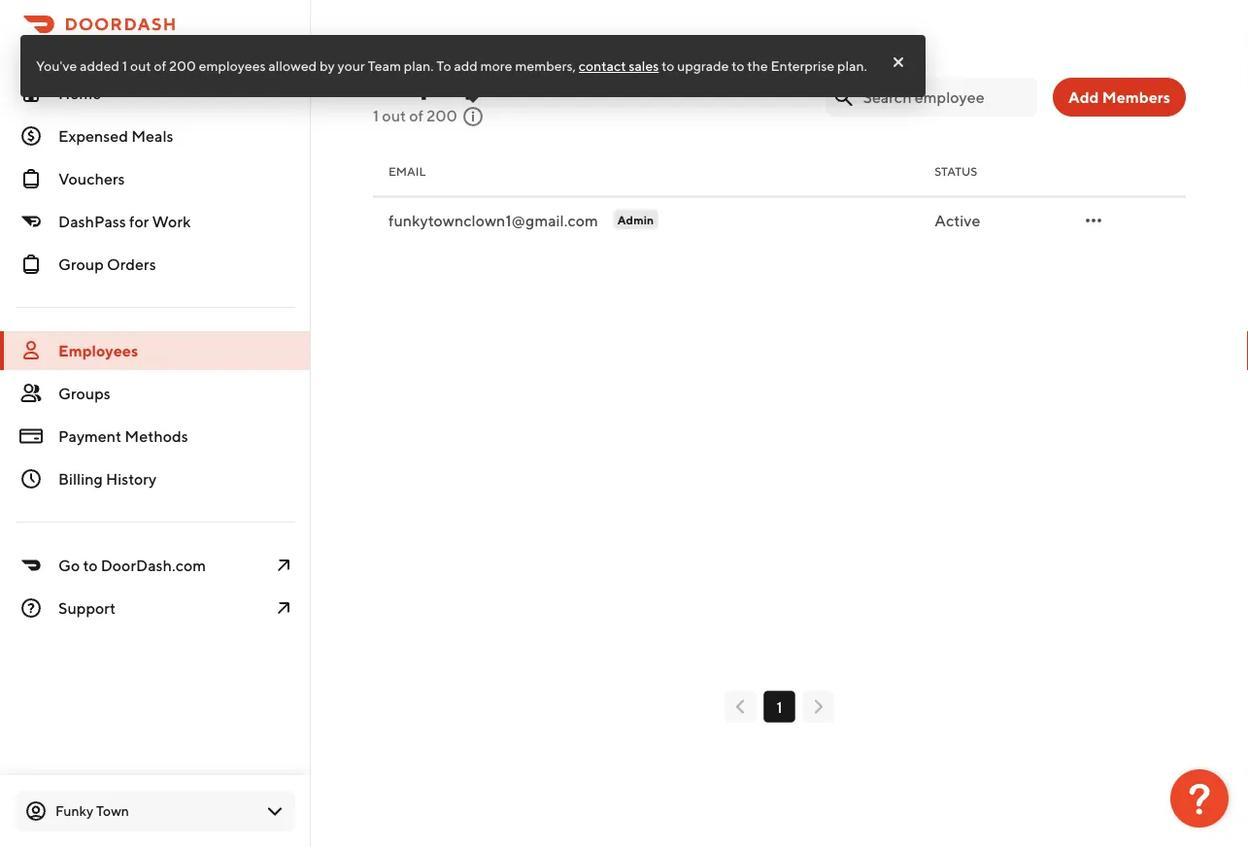 Task type: describe. For each thing, give the bounding box(es) containing it.
vouchers
[[58, 170, 125, 188]]

groups link
[[0, 374, 311, 413]]

upgrade
[[677, 58, 729, 74]]

payment
[[58, 427, 122, 446]]

keywords
[[134, 38, 201, 57]]

add members button
[[1053, 78, 1187, 116]]

1 horizontal spatial of
[[409, 106, 424, 125]]

dashpass for work link
[[0, 202, 311, 241]]

doordash.com
[[101, 556, 206, 575]]

billing
[[58, 470, 103, 488]]

portal
[[65, 38, 108, 57]]

contact sales link
[[579, 51, 659, 82]]

work portal for keywords
[[23, 38, 201, 57]]

admin
[[618, 213, 654, 226]]

sales
[[629, 58, 659, 74]]

1 for 1
[[777, 698, 783, 716]]

vouchers link
[[0, 159, 311, 198]]

active
[[935, 211, 981, 230]]

0 horizontal spatial work
[[23, 38, 62, 57]]

more
[[481, 58, 513, 74]]

employees
[[199, 58, 266, 74]]

0 horizontal spatial to
[[83, 556, 98, 575]]

1 button
[[764, 691, 795, 723]]

members,
[[515, 58, 576, 74]]

1 vertical spatial 200
[[427, 106, 458, 125]]

meals
[[131, 127, 174, 145]]

1 out of 200
[[373, 106, 458, 125]]

support link
[[0, 589, 311, 628]]

1 horizontal spatial to
[[662, 58, 675, 74]]

by
[[320, 58, 335, 74]]

open resource center image
[[1171, 770, 1229, 828]]

members
[[1103, 88, 1171, 106]]

employees link
[[0, 331, 311, 370]]

expensed meals
[[58, 127, 174, 145]]

add
[[1069, 88, 1100, 106]]

allowed
[[269, 58, 317, 74]]

billing history link
[[0, 460, 311, 499]]

go to previous page image
[[729, 695, 753, 719]]

group orders
[[58, 255, 156, 274]]

go to doordash.com link
[[0, 546, 311, 585]]

1 vertical spatial out
[[382, 106, 406, 125]]

status
[[935, 165, 978, 178]]

group orders link
[[0, 245, 311, 284]]

go
[[58, 556, 80, 575]]

row containing email
[[373, 147, 1187, 197]]

1 for 1 out of 200
[[373, 106, 379, 125]]



Task type: locate. For each thing, give the bounding box(es) containing it.
to right sales at right
[[662, 58, 675, 74]]

1
[[122, 58, 127, 74], [373, 106, 379, 125], [777, 698, 783, 716]]

1 inside button
[[777, 698, 783, 716]]

0 vertical spatial employees
[[373, 63, 529, 100]]

employees
[[373, 63, 529, 100], [58, 342, 138, 360]]

work up the you've
[[23, 38, 62, 57]]

0 horizontal spatial 1
[[122, 58, 127, 74]]

tooltip
[[20, 35, 926, 103]]

1 vertical spatial for
[[129, 212, 149, 231]]

Search search field
[[863, 86, 1026, 108]]

to right the go
[[83, 556, 98, 575]]

200
[[169, 58, 196, 74], [427, 106, 458, 125]]

out down the team
[[382, 106, 406, 125]]

email
[[389, 165, 426, 178]]

plan. left to
[[404, 58, 434, 74]]

table
[[373, 147, 1187, 243]]

1 vertical spatial 1
[[373, 106, 379, 125]]

work up the group orders link
[[152, 212, 191, 231]]

added
[[80, 58, 119, 74]]

to
[[437, 58, 451, 74]]

row
[[373, 147, 1187, 197], [373, 197, 1187, 243]]

employees up groups
[[58, 342, 138, 360]]

out down keywords
[[130, 58, 151, 74]]

billing history
[[58, 470, 157, 488]]

methods
[[125, 427, 188, 446]]

for
[[111, 38, 131, 57], [129, 212, 149, 231]]

200 down to
[[427, 106, 458, 125]]

1 row from the top
[[373, 147, 1187, 197]]

0 vertical spatial 1
[[122, 58, 127, 74]]

of up email
[[409, 106, 424, 125]]

for up added
[[111, 38, 131, 57]]

0 horizontal spatial plan.
[[404, 58, 434, 74]]

group
[[58, 255, 104, 274]]

1 horizontal spatial 200
[[427, 106, 458, 125]]

add
[[454, 58, 478, 74]]

groups
[[58, 384, 111, 403]]

you've
[[36, 58, 77, 74]]

1 vertical spatial work
[[152, 212, 191, 231]]

of down keywords
[[154, 58, 166, 74]]

row containing funkytownclown1@gmail.com
[[373, 197, 1187, 243]]

to
[[662, 58, 675, 74], [732, 58, 745, 74], [83, 556, 98, 575]]

200 down keywords
[[169, 58, 196, 74]]

you've added 1 out of 200 employees allowed by your team plan. to add more members, contact sales to upgrade to the enterprise plan.
[[36, 58, 868, 74]]

for inside "link"
[[129, 212, 149, 231]]

funky town
[[55, 803, 129, 819]]

expensed meals link
[[0, 117, 311, 155]]

plan. left close tooltip icon
[[838, 58, 868, 74]]

payment methods link
[[0, 417, 311, 456]]

0 vertical spatial for
[[111, 38, 131, 57]]

out
[[130, 58, 151, 74], [382, 106, 406, 125]]

0 horizontal spatial out
[[130, 58, 151, 74]]

to left the
[[732, 58, 745, 74]]

1 horizontal spatial work
[[152, 212, 191, 231]]

2 plan. from the left
[[838, 58, 868, 74]]

for up orders
[[129, 212, 149, 231]]

orders
[[107, 255, 156, 274]]

tooltip containing you've added
[[20, 35, 926, 103]]

your
[[338, 58, 365, 74]]

home link
[[0, 74, 311, 113]]

funkytownclown1@gmail.com
[[389, 211, 598, 230]]

history
[[106, 470, 157, 488]]

go to next page image
[[807, 695, 830, 719]]

2 vertical spatial 1
[[777, 698, 783, 716]]

0 horizontal spatial 200
[[169, 58, 196, 74]]

add members
[[1069, 88, 1171, 106]]

enterprise
[[771, 58, 835, 74]]

the
[[748, 58, 768, 74]]

1 horizontal spatial employees
[[373, 63, 529, 100]]

work
[[23, 38, 62, 57], [152, 212, 191, 231]]

1 horizontal spatial plan.
[[838, 58, 868, 74]]

payment methods
[[58, 427, 188, 446]]

0 vertical spatial out
[[130, 58, 151, 74]]

actions image
[[1083, 209, 1106, 232]]

1 vertical spatial employees
[[58, 342, 138, 360]]

0 vertical spatial work
[[23, 38, 62, 57]]

plan.
[[404, 58, 434, 74], [838, 58, 868, 74]]

table containing funkytownclown1@gmail.com
[[373, 147, 1187, 243]]

2 row from the top
[[373, 197, 1187, 243]]

0 vertical spatial 200
[[169, 58, 196, 74]]

employees up the "1 out of 200"
[[373, 63, 529, 100]]

0 horizontal spatial of
[[154, 58, 166, 74]]

1 down work portal for keywords
[[122, 58, 127, 74]]

of
[[154, 58, 166, 74], [409, 106, 424, 125]]

support
[[58, 599, 116, 618]]

1 right go to previous page image
[[777, 698, 783, 716]]

expensed
[[58, 127, 128, 145]]

1 vertical spatial of
[[409, 106, 424, 125]]

work inside dashpass for work "link"
[[152, 212, 191, 231]]

home
[[58, 84, 101, 103]]

close tooltip image
[[891, 54, 907, 70]]

1 plan. from the left
[[404, 58, 434, 74]]

team
[[368, 58, 401, 74]]

2 horizontal spatial 1
[[777, 698, 783, 716]]

0 horizontal spatial employees
[[58, 342, 138, 360]]

1 horizontal spatial out
[[382, 106, 406, 125]]

go to doordash.com
[[58, 556, 206, 575]]

dashpass for work
[[58, 212, 191, 231]]

town
[[96, 803, 129, 819]]

dashpass
[[58, 212, 126, 231]]

1 horizontal spatial 1
[[373, 106, 379, 125]]

2 horizontal spatial to
[[732, 58, 745, 74]]

funky
[[55, 803, 93, 819]]

0 vertical spatial of
[[154, 58, 166, 74]]

1 down the team
[[373, 106, 379, 125]]

contact
[[579, 58, 626, 74]]



Task type: vqa. For each thing, say whether or not it's contained in the screenshot.
'Employees' in Employees link
yes



